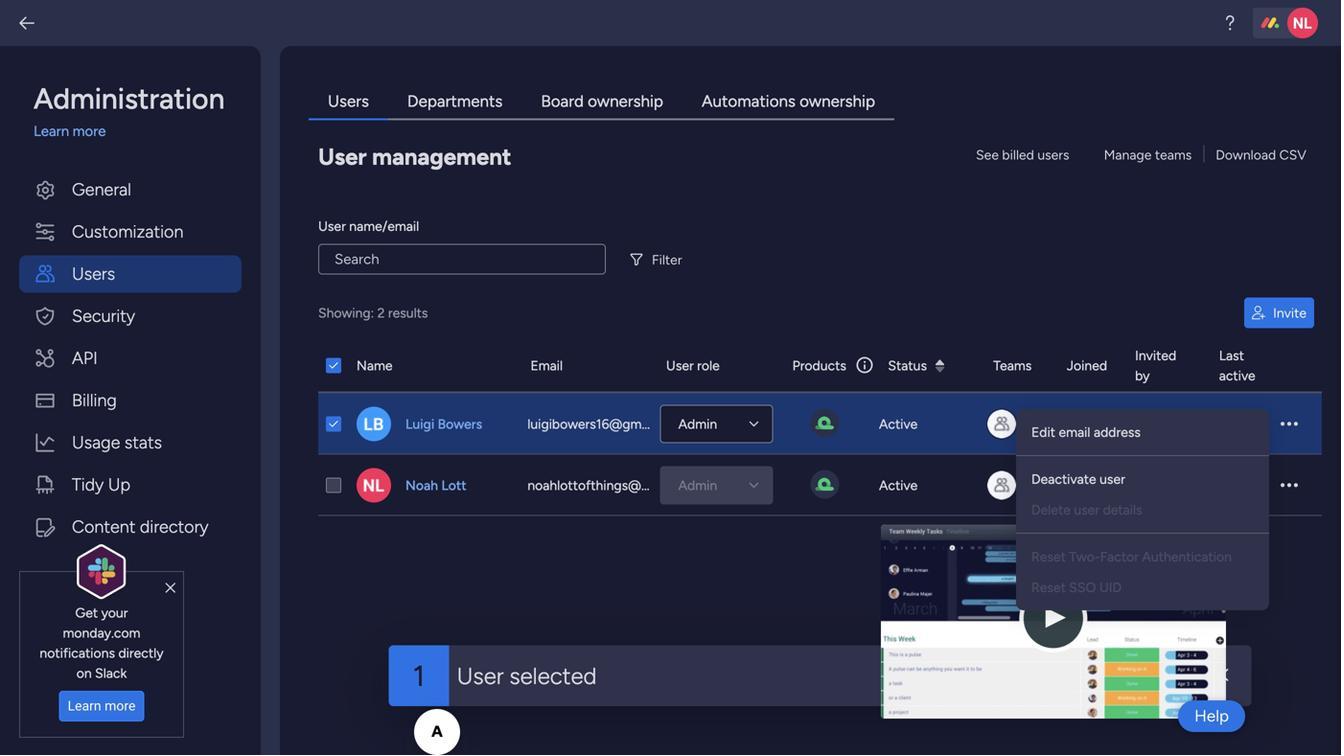 Task type: locate. For each thing, give the bounding box(es) containing it.
1 vertical spatial active
[[879, 478, 918, 494]]

user left name/email
[[318, 218, 346, 234]]

noah lott link
[[403, 476, 470, 495]]

user left role on the top right of page
[[666, 358, 694, 374]]

noah lott image right help icon
[[1288, 8, 1319, 38]]

3 row from the top
[[318, 455, 1322, 516]]

1 vertical spatial status
[[1041, 682, 1077, 697]]

1 vertical spatial learn
[[68, 699, 101, 715]]

add or edit team image
[[988, 410, 1016, 439]]

2 reset from the top
[[1032, 580, 1066, 596]]

21, up delete user details
[[1083, 469, 1100, 485]]

ownership right automations
[[800, 92, 876, 111]]

nov 21, 2023
[[1055, 408, 1100, 441], [1206, 408, 1250, 441], [1055, 469, 1100, 502]]

1 reset from the top
[[1032, 549, 1066, 565]]

users up user management
[[328, 92, 369, 111]]

1 horizontal spatial ownership
[[800, 92, 876, 111]]

learn more link
[[34, 121, 242, 142]]

dapulse x slim image
[[166, 580, 175, 597]]

1 vertical spatial more
[[105, 699, 136, 715]]

2
[[377, 305, 385, 321]]

1 vertical spatial email
[[1099, 682, 1129, 697]]

email
[[531, 358, 563, 374], [1099, 682, 1129, 697]]

1 vertical spatial luigi
[[1123, 467, 1151, 484]]

1 ownership from the left
[[588, 92, 664, 111]]

0 vertical spatial luigi
[[406, 416, 435, 432]]

1 horizontal spatial noah lott image
[[1288, 8, 1319, 38]]

user inside row
[[1162, 416, 1188, 432]]

see billed users button
[[969, 140, 1077, 170]]

csv
[[1280, 147, 1307, 163]]

luigi right luigi bowers image at bottom
[[406, 416, 435, 432]]

2023
[[1055, 425, 1086, 441], [1206, 425, 1237, 441], [1055, 486, 1086, 502]]

row containing invited by
[[318, 340, 1322, 394]]

admin
[[679, 416, 718, 432], [679, 478, 718, 494]]

security
[[72, 306, 135, 327]]

1 horizontal spatial luigi
[[1123, 467, 1151, 484]]

security button
[[19, 298, 242, 335]]

clear selection image
[[1193, 666, 1252, 687]]

users up 'security' on the top left of the page
[[72, 264, 115, 284]]

content directory button
[[19, 509, 242, 546]]

reset two-factor authentication menu item
[[1032, 546, 1254, 569]]

billing
[[72, 390, 117, 411]]

status
[[888, 358, 927, 374], [1041, 682, 1077, 697]]

last
[[1219, 348, 1245, 364]]

admin for luigibowers16@gmail.com
[[679, 416, 718, 432]]

reset left sso
[[1032, 580, 1066, 596]]

ownership for board ownership
[[588, 92, 664, 111]]

more down 'slack'
[[105, 699, 136, 715]]

0 horizontal spatial status
[[888, 358, 927, 374]]

email left domain
[[1099, 682, 1129, 697]]

user management
[[318, 143, 512, 171]]

0 horizontal spatial users
[[72, 264, 115, 284]]

luigi bowers for rightmost luigi bowers link
[[1123, 467, 1167, 504]]

2023 left details
[[1055, 486, 1086, 502]]

user inside menu item
[[1074, 502, 1100, 518]]

2023 down active
[[1206, 425, 1237, 441]]

0 vertical spatial users
[[328, 92, 369, 111]]

0 vertical spatial email
[[531, 358, 563, 374]]

noah lott image
[[1288, 8, 1319, 38], [357, 468, 391, 503]]

0 vertical spatial admin
[[679, 416, 718, 432]]

more down administration
[[73, 123, 106, 140]]

departments link
[[388, 84, 522, 120]]

help image
[[1221, 13, 1240, 33]]

0 vertical spatial luigi bowers
[[406, 416, 483, 432]]

teams up add or edit team icon
[[994, 358, 1032, 374]]

1 horizontal spatial status
[[1041, 682, 1077, 697]]

manage teams button
[[1097, 140, 1200, 170]]

0 vertical spatial luigi bowers link
[[403, 415, 485, 434]]

address
[[1094, 424, 1141, 441]]

1 vertical spatial luigi bowers link
[[1123, 466, 1198, 506]]

email up luigibowers16@gmail.com
[[531, 358, 563, 374]]

reset inside "menu item"
[[1032, 549, 1066, 565]]

usage stats
[[72, 432, 162, 453]]

edit
[[1032, 424, 1056, 441]]

administration
[[34, 82, 225, 116]]

active
[[879, 416, 918, 432], [879, 478, 918, 494]]

reset
[[1032, 549, 1066, 565], [1032, 580, 1066, 596]]

email domain
[[1099, 682, 1173, 697]]

1 admin from the top
[[679, 416, 718, 432]]

status right 'teams' button
[[1041, 682, 1077, 697]]

more
[[73, 123, 106, 140], [105, 699, 136, 715]]

teams right roles
[[983, 682, 1019, 697]]

1 vertical spatial teams
[[983, 682, 1019, 697]]

learn inside administration learn more
[[34, 123, 69, 140]]

manage teams
[[1104, 147, 1192, 163]]

email inside the email domain button
[[1099, 682, 1129, 697]]

edit email address
[[1032, 424, 1141, 441]]

1 vertical spatial bowers
[[1123, 488, 1167, 504]]

download csv button
[[1209, 140, 1315, 170]]

2 row from the top
[[318, 394, 1322, 455]]

get
[[75, 605, 98, 621]]

0 vertical spatial more
[[73, 123, 106, 140]]

ownership right board
[[588, 92, 664, 111]]

notifications
[[40, 645, 115, 662]]

1 vertical spatial users
[[72, 264, 115, 284]]

name/email
[[349, 218, 419, 234]]

first
[[1133, 416, 1159, 432]]

luigi bowers up noah lott link
[[406, 416, 483, 432]]

bowers up lott
[[438, 416, 483, 432]]

luigi inside luigi bowers
[[1123, 467, 1151, 484]]

domain
[[1132, 682, 1173, 697]]

0 vertical spatial user
[[1162, 416, 1188, 432]]

users inside users link
[[328, 92, 369, 111]]

lott
[[442, 478, 467, 494]]

0 vertical spatial noah lott image
[[1288, 8, 1319, 38]]

nov up delete
[[1055, 469, 1080, 485]]

0 horizontal spatial ownership
[[588, 92, 664, 111]]

reset inside menu item
[[1032, 580, 1066, 596]]

1 row from the top
[[318, 340, 1322, 394]]

0 horizontal spatial luigi bowers
[[406, 416, 483, 432]]

general button
[[19, 171, 242, 209]]

first user
[[1133, 416, 1188, 432]]

1 vertical spatial reset
[[1032, 580, 1066, 596]]

0 horizontal spatial luigi bowers link
[[403, 415, 485, 434]]

luigi bowers link
[[403, 415, 485, 434], [1123, 466, 1198, 506]]

0 vertical spatial status
[[888, 358, 927, 374]]

user selected
[[457, 662, 597, 690]]

more inside button
[[105, 699, 136, 715]]

ownership for automations ownership
[[800, 92, 876, 111]]

row group
[[318, 394, 1322, 516]]

1 vertical spatial user
[[1100, 471, 1126, 488]]

users inside users button
[[72, 264, 115, 284]]

delete user details
[[1032, 502, 1143, 518]]

bowers up reset two-factor authentication "menu item"
[[1123, 488, 1167, 504]]

0 vertical spatial active
[[879, 416, 918, 432]]

1 horizontal spatial users
[[328, 92, 369, 111]]

learn down administration
[[34, 123, 69, 140]]

luigi bowers link up noah lott link
[[403, 415, 485, 434]]

teams
[[994, 358, 1032, 374], [983, 682, 1019, 697]]

v2 ellipsis image
[[1281, 477, 1298, 495]]

grid
[[318, 340, 1322, 737]]

users button
[[19, 256, 242, 293]]

user inside row
[[666, 358, 694, 374]]

row containing nov 21, 2023
[[318, 394, 1322, 455]]

nov 21, 2023 down active
[[1206, 408, 1250, 441]]

tidy
[[72, 475, 104, 495]]

1 vertical spatial luigi bowers
[[1123, 467, 1167, 504]]

user
[[1162, 416, 1188, 432], [1100, 471, 1126, 488], [1074, 502, 1100, 518]]

luigi bowers down address
[[1123, 467, 1167, 504]]

0 horizontal spatial bowers
[[438, 416, 483, 432]]

nov 21, 2023 left details
[[1055, 469, 1100, 502]]

roles
[[930, 682, 961, 697]]

21, down active
[[1234, 408, 1250, 424]]

luigi up delete user details menu item
[[1123, 467, 1151, 484]]

nov
[[1055, 408, 1080, 424], [1206, 408, 1231, 424], [1055, 469, 1080, 485]]

2023 for luigibowers16@gmail.com
[[1055, 425, 1086, 441]]

2 active from the top
[[879, 478, 918, 494]]

noah lott image left the noah
[[357, 468, 391, 503]]

luigi bowers link down first user
[[1123, 466, 1198, 506]]

0 horizontal spatial luigi
[[406, 416, 435, 432]]

0 vertical spatial reset
[[1032, 549, 1066, 565]]

2023 up "deactivate"
[[1055, 425, 1086, 441]]

learn
[[34, 123, 69, 140], [68, 699, 101, 715]]

user up details
[[1100, 471, 1126, 488]]

status right products
[[888, 358, 927, 374]]

deactivate user
[[1032, 471, 1126, 488]]

invited
[[1136, 348, 1177, 364]]

luigi bowers
[[406, 416, 483, 432], [1123, 467, 1167, 504]]

email inside grid
[[531, 358, 563, 374]]

21, up edit email address
[[1083, 408, 1100, 424]]

luigi for top luigi bowers link
[[406, 416, 435, 432]]

nov up email
[[1055, 408, 1080, 424]]

1 horizontal spatial luigi bowers
[[1123, 467, 1167, 504]]

user for first
[[1162, 416, 1188, 432]]

filter button
[[625, 245, 694, 275]]

row group containing nov 21, 2023
[[318, 394, 1322, 516]]

2 vertical spatial user
[[1074, 502, 1100, 518]]

1 horizontal spatial email
[[1099, 682, 1129, 697]]

invited by
[[1136, 348, 1177, 384]]

nov 21, 2023 up deactivate user
[[1055, 408, 1100, 441]]

2 admin from the top
[[679, 478, 718, 494]]

user down deactivate user
[[1074, 502, 1100, 518]]

sso
[[1070, 580, 1096, 596]]

automations ownership
[[702, 92, 876, 111]]

luigibowers16@gmail.com
[[528, 416, 684, 432]]

0 horizontal spatial email
[[531, 358, 563, 374]]

active for luigibowers16@gmail.com
[[879, 416, 918, 432]]

user right 1 on the left of page
[[457, 662, 504, 690]]

roles button
[[930, 654, 961, 699]]

see billed users
[[976, 147, 1070, 163]]

bowers
[[438, 416, 483, 432], [1123, 488, 1167, 504]]

row
[[318, 340, 1322, 394], [318, 394, 1322, 455], [318, 455, 1322, 516]]

user down users link
[[318, 143, 367, 171]]

0 vertical spatial teams
[[994, 358, 1032, 374]]

2 ownership from the left
[[800, 92, 876, 111]]

email domain button
[[1099, 654, 1173, 699]]

1 vertical spatial noah lott image
[[357, 468, 391, 503]]

noahlottofthings@gmail.com
[[528, 478, 703, 494]]

1 vertical spatial admin
[[679, 478, 718, 494]]

by
[[1136, 368, 1150, 384]]

1 active from the top
[[879, 416, 918, 432]]

user right first
[[1162, 416, 1188, 432]]

reset left two-
[[1032, 549, 1066, 565]]

learn down the on
[[68, 699, 101, 715]]

21,
[[1083, 408, 1100, 424], [1234, 408, 1250, 424], [1083, 469, 1100, 485]]

0 vertical spatial learn
[[34, 123, 69, 140]]



Task type: describe. For each thing, give the bounding box(es) containing it.
luigi bowers image
[[357, 407, 391, 442]]

teams button
[[983, 654, 1019, 699]]

user for user selected
[[457, 662, 504, 690]]

tidy up button
[[19, 467, 242, 504]]

nov 21, 2023 for luigibowers16@gmail.com
[[1055, 408, 1100, 441]]

nov down active
[[1206, 408, 1231, 424]]

directly
[[118, 645, 164, 662]]

monday.com
[[63, 625, 140, 641]]

nov 21, 2023 for noahlottofthings@gmail.com
[[1055, 469, 1100, 502]]

reset two-factor authentication
[[1032, 549, 1232, 565]]

see
[[976, 147, 999, 163]]

up
[[108, 475, 131, 495]]

nov for noahlottofthings@gmail.com
[[1055, 469, 1080, 485]]

users
[[1038, 147, 1070, 163]]

board ownership
[[541, 92, 664, 111]]

0 horizontal spatial noah lott image
[[357, 468, 391, 503]]

luigi bowers for top luigi bowers link
[[406, 416, 483, 432]]

21, for luigibowers16@gmail.com
[[1083, 408, 1100, 424]]

selected
[[510, 662, 597, 690]]

showing: 2 results
[[318, 305, 428, 321]]

teams inside row
[[994, 358, 1032, 374]]

download
[[1216, 147, 1277, 163]]

api
[[72, 348, 98, 369]]

learn inside "learn more" button
[[68, 699, 101, 715]]

user for user role
[[666, 358, 694, 374]]

user for user name/email
[[318, 218, 346, 234]]

invite button
[[1245, 298, 1315, 328]]

add or edit team image
[[988, 471, 1016, 500]]

content directory
[[72, 517, 209, 537]]

tidy up
[[72, 475, 131, 495]]

directory
[[140, 517, 209, 537]]

uid
[[1100, 580, 1122, 596]]

billed
[[1003, 147, 1035, 163]]

showing:
[[318, 305, 374, 321]]

automations ownership link
[[683, 84, 895, 120]]

reset sso uid
[[1032, 580, 1122, 596]]

slack
[[95, 665, 127, 682]]

nov for luigibowers16@gmail.com
[[1055, 408, 1080, 424]]

more inside administration learn more
[[73, 123, 106, 140]]

noah
[[406, 478, 438, 494]]

active
[[1219, 368, 1256, 384]]

general
[[72, 179, 131, 200]]

api button
[[19, 340, 242, 377]]

two-
[[1070, 549, 1101, 565]]

back to workspace image
[[17, 13, 36, 33]]

grid containing invited by
[[318, 340, 1322, 737]]

21, for noahlottofthings@gmail.com
[[1083, 469, 1100, 485]]

authentication
[[1143, 549, 1232, 565]]

customization button
[[19, 213, 242, 251]]

1 horizontal spatial bowers
[[1123, 488, 1167, 504]]

customization
[[72, 222, 184, 242]]

1 horizontal spatial luigi bowers link
[[1123, 466, 1198, 506]]

status inside row
[[888, 358, 927, 374]]

download csv
[[1216, 147, 1307, 163]]

on
[[76, 665, 92, 682]]

reset for reset sso uid
[[1032, 580, 1066, 596]]

your
[[101, 605, 128, 621]]

v2 surface invite image
[[1252, 306, 1266, 320]]

usage stats button
[[19, 424, 242, 462]]

email for email
[[531, 358, 563, 374]]

content
[[72, 517, 136, 537]]

user for deactivate
[[1100, 471, 1126, 488]]

billing button
[[19, 382, 242, 420]]

1
[[413, 659, 425, 694]]

row containing luigi bowers
[[318, 455, 1322, 516]]

products
[[793, 358, 847, 374]]

invite
[[1274, 305, 1307, 321]]

user for delete
[[1074, 502, 1100, 518]]

get your monday.com notifications directly on slack
[[40, 605, 164, 682]]

stats
[[125, 432, 162, 453]]

board
[[541, 92, 584, 111]]

board ownership link
[[522, 84, 683, 120]]

last active
[[1219, 348, 1256, 384]]

factor
[[1101, 549, 1139, 565]]

email for email domain
[[1099, 682, 1129, 697]]

joined
[[1067, 358, 1108, 374]]

2023 for noahlottofthings@gmail.com
[[1055, 486, 1086, 502]]

admin for noahlottofthings@gmail.com
[[679, 478, 718, 494]]

automations
[[702, 92, 796, 111]]

manage
[[1104, 147, 1152, 163]]

name
[[357, 358, 393, 374]]

active for noahlottofthings@gmail.com
[[879, 478, 918, 494]]

user role
[[666, 358, 720, 374]]

role
[[697, 358, 720, 374]]

users link
[[309, 84, 388, 120]]

email
[[1059, 424, 1091, 441]]

noah lott
[[406, 478, 467, 494]]

reset for reset two-factor authentication
[[1032, 549, 1066, 565]]

reset sso uid menu item
[[1032, 576, 1254, 599]]

departments
[[407, 92, 503, 111]]

luigi for rightmost luigi bowers link
[[1123, 467, 1151, 484]]

management
[[372, 143, 512, 171]]

results
[[388, 305, 428, 321]]

0 vertical spatial bowers
[[438, 416, 483, 432]]

learn more button
[[59, 691, 144, 722]]

user for user management
[[318, 143, 367, 171]]

administration learn more
[[34, 82, 225, 140]]

help
[[1195, 707, 1229, 726]]

Search text field
[[318, 244, 606, 275]]

delete
[[1032, 502, 1071, 518]]

teams
[[1155, 147, 1192, 163]]

v2 ellipsis image
[[1281, 415, 1298, 433]]

filter
[[652, 252, 682, 268]]

delete user details menu item
[[1032, 499, 1254, 522]]

details
[[1103, 502, 1143, 518]]

status button
[[1041, 654, 1077, 699]]



Task type: vqa. For each thing, say whether or not it's contained in the screenshot.
bottom Reset
yes



